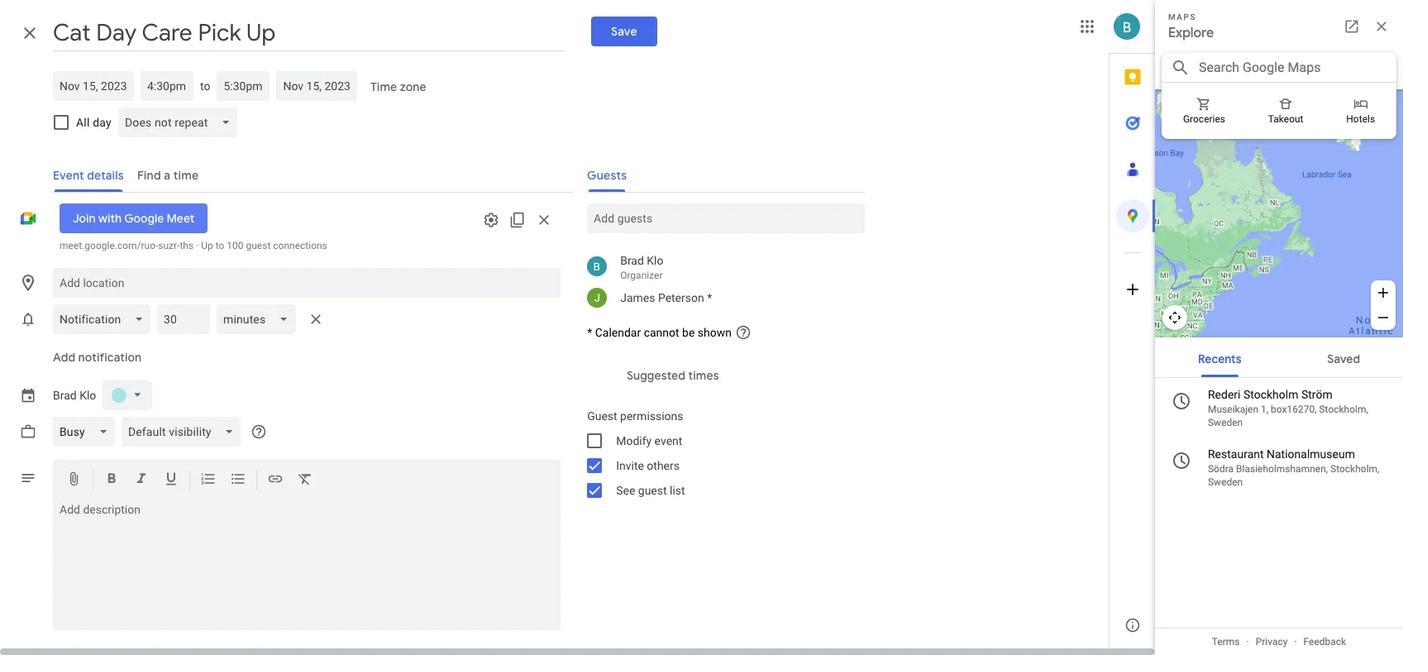 Task type: locate. For each thing, give the bounding box(es) containing it.
side panel section
[[1109, 53, 1156, 649]]

100
[[227, 240, 244, 251]]

to right start time text field
[[200, 79, 210, 93]]

0 vertical spatial klo
[[647, 254, 664, 267]]

1 vertical spatial klo
[[80, 389, 96, 402]]

1 vertical spatial *
[[587, 326, 592, 339]]

ths
[[180, 240, 194, 251]]

0 horizontal spatial klo
[[80, 389, 96, 402]]

tab list inside side panel section
[[1110, 54, 1156, 602]]

guest permissions
[[587, 409, 684, 423]]

underline image
[[163, 471, 180, 490]]

brad down 'add'
[[53, 389, 77, 402]]

meet
[[167, 211, 195, 226]]

klo down 'add notification' button
[[80, 389, 96, 402]]

invite others
[[616, 459, 680, 472]]

others
[[647, 459, 680, 472]]

james peterson *
[[621, 291, 712, 304]]

1 horizontal spatial klo
[[647, 254, 664, 267]]

invite
[[616, 459, 644, 472]]

0 horizontal spatial brad
[[53, 389, 77, 402]]

Start time text field
[[147, 76, 187, 96]]

0 horizontal spatial *
[[587, 326, 592, 339]]

group
[[574, 404, 865, 503]]

0 vertical spatial brad
[[621, 254, 644, 267]]

0 horizontal spatial guest
[[246, 240, 271, 251]]

to right up
[[216, 240, 224, 251]]

klo inside brad klo organizer
[[647, 254, 664, 267]]

modify event
[[616, 434, 683, 448]]

italic image
[[133, 471, 150, 490]]

guest
[[246, 240, 271, 251], [638, 484, 667, 497]]

0 vertical spatial guest
[[246, 240, 271, 251]]

event
[[655, 434, 683, 448]]

remove formatting image
[[297, 471, 314, 490]]

guest
[[587, 409, 618, 423]]

permissions
[[621, 409, 684, 423]]

klo for brad klo organizer
[[647, 254, 664, 267]]

time
[[371, 79, 398, 94]]

suggested
[[627, 368, 686, 383]]

klo for brad klo
[[80, 389, 96, 402]]

add
[[53, 350, 75, 365]]

tab list
[[1110, 54, 1156, 602]]

suggested times
[[627, 368, 720, 383]]

1 horizontal spatial guest
[[638, 484, 667, 497]]

1 horizontal spatial brad
[[621, 254, 644, 267]]

all
[[76, 116, 90, 129]]

james peterson tree item
[[574, 285, 865, 311]]

join with google meet link
[[60, 204, 208, 233]]

guest right the 100
[[246, 240, 271, 251]]

brad
[[621, 254, 644, 267], [53, 389, 77, 402]]

1 horizontal spatial to
[[216, 240, 224, 251]]

join
[[73, 211, 96, 226]]

None field
[[118, 108, 244, 137], [53, 304, 158, 334], [217, 304, 302, 334], [53, 417, 121, 447], [121, 417, 248, 447], [118, 108, 244, 137], [53, 304, 158, 334], [217, 304, 302, 334], [53, 417, 121, 447], [121, 417, 248, 447]]

add notification button
[[46, 338, 148, 377]]

brad inside brad klo organizer
[[621, 254, 644, 267]]

insert link image
[[267, 471, 284, 490]]

* inside james peterson tree item
[[707, 291, 712, 304]]

james
[[621, 291, 656, 304]]

see
[[616, 484, 636, 497]]

1 vertical spatial guest
[[638, 484, 667, 497]]

Start date text field
[[60, 76, 127, 96]]

0 vertical spatial to
[[200, 79, 210, 93]]

all day
[[76, 116, 112, 129]]

1 horizontal spatial *
[[707, 291, 712, 304]]

·
[[196, 240, 199, 251]]

see guest list
[[616, 484, 685, 497]]

klo up organizer
[[647, 254, 664, 267]]

1 vertical spatial brad
[[53, 389, 77, 402]]

0 horizontal spatial to
[[200, 79, 210, 93]]

brad klo, organizer tree item
[[574, 250, 865, 285]]

notification
[[78, 350, 142, 365]]

* right the peterson
[[707, 291, 712, 304]]

0 vertical spatial *
[[707, 291, 712, 304]]

guest left list
[[638, 484, 667, 497]]

list
[[670, 484, 685, 497]]

* calendar cannot be shown
[[587, 326, 732, 339]]

* left calendar
[[587, 326, 592, 339]]

klo
[[647, 254, 664, 267], [80, 389, 96, 402]]

End date text field
[[283, 76, 351, 96]]

shown
[[698, 326, 732, 339]]

*
[[707, 291, 712, 304], [587, 326, 592, 339]]

to
[[200, 79, 210, 93], [216, 240, 224, 251]]

brad up organizer
[[621, 254, 644, 267]]



Task type: vqa. For each thing, say whether or not it's contained in the screenshot.
2nd YOUR from the top of the page
no



Task type: describe. For each thing, give the bounding box(es) containing it.
group containing guest permissions
[[574, 404, 865, 503]]

peterson
[[658, 291, 705, 304]]

organizer
[[621, 270, 663, 281]]

suggested times button
[[621, 361, 726, 390]]

suzr-
[[158, 240, 180, 251]]

guests invited to this event. tree
[[574, 250, 865, 311]]

modify
[[616, 434, 652, 448]]

meet.google.com/ruo-suzr-ths · up to 100 guest connections
[[60, 240, 327, 251]]

Minutes in advance for notification number field
[[164, 304, 204, 334]]

Description text field
[[53, 503, 561, 627]]

up
[[201, 240, 213, 251]]

zone
[[401, 79, 427, 94]]

1 vertical spatial to
[[216, 240, 224, 251]]

brad for brad klo
[[53, 389, 77, 402]]

Guests text field
[[594, 204, 859, 233]]

Location text field
[[60, 268, 554, 298]]

formatting options toolbar
[[53, 460, 561, 500]]

time zone
[[371, 79, 427, 94]]

30 minutes before element
[[53, 301, 329, 338]]

times
[[689, 368, 720, 383]]

Title text field
[[53, 15, 565, 51]]

time zone button
[[364, 72, 434, 102]]

save button
[[591, 17, 657, 46]]

with
[[98, 211, 122, 226]]

brad for brad klo organizer
[[621, 254, 644, 267]]

join with google meet
[[73, 211, 195, 226]]

add notification
[[53, 350, 142, 365]]

day
[[93, 116, 112, 129]]

calendar
[[595, 326, 641, 339]]

meet.google.com/ruo-
[[60, 240, 158, 251]]

connections
[[273, 240, 327, 251]]

End time text field
[[224, 76, 263, 96]]

numbered list image
[[200, 471, 217, 490]]

save
[[611, 24, 637, 39]]

be
[[683, 326, 695, 339]]

bold image
[[103, 471, 120, 490]]

google
[[124, 211, 164, 226]]

bulleted list image
[[230, 471, 247, 490]]

brad klo
[[53, 389, 96, 402]]

brad klo organizer
[[621, 254, 664, 281]]

cannot
[[644, 326, 680, 339]]



